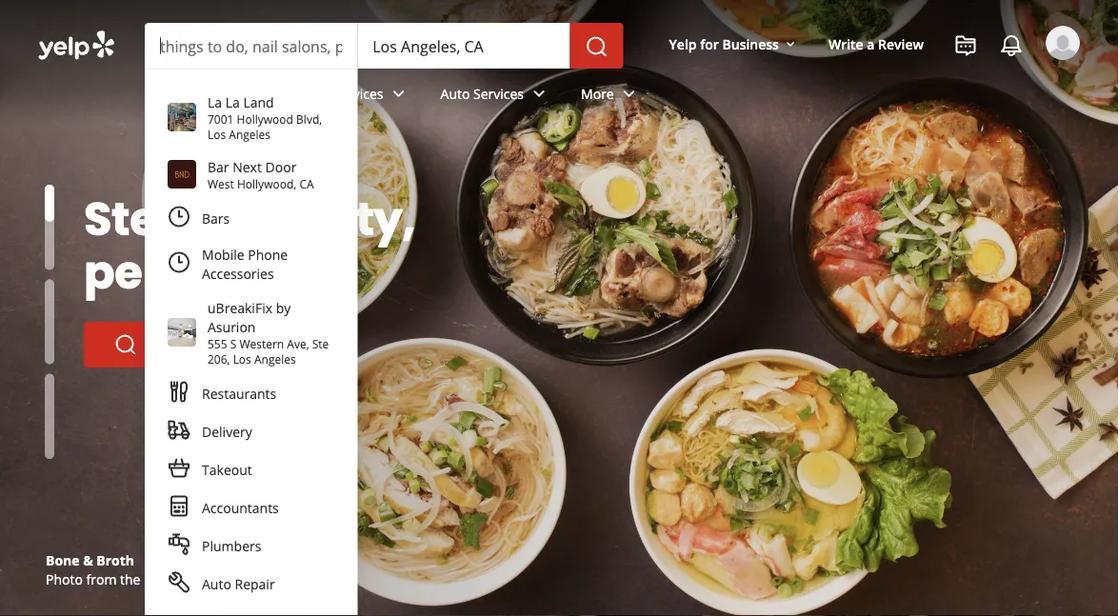 Task type: describe. For each thing, give the bounding box(es) containing it.
auto for auto repair
[[202, 575, 231, 593]]

takeout link
[[156, 451, 346, 489]]

repair
[[235, 575, 275, 593]]

land
[[243, 93, 274, 111]]

home
[[292, 84, 330, 102]]

pho
[[145, 334, 173, 355]]

hollywood,
[[237, 176, 297, 191]]

ubreakifix
[[208, 299, 272, 317]]

phone
[[248, 245, 288, 263]]

1 la from the left
[[208, 93, 222, 111]]

0 vertical spatial restaurants link
[[145, 69, 276, 124]]

angeles inside ubreakifix by asurion 555 s western ave, ste 206, los angeles
[[254, 351, 296, 367]]

206,
[[208, 351, 230, 367]]

steamy, salty, perfection
[[84, 187, 415, 304]]

by
[[276, 299, 291, 317]]

24 food v2 image
[[168, 380, 191, 403]]

2 la from the left
[[225, 93, 240, 111]]

explore banner section banner
[[0, 0, 1118, 616]]

&
[[83, 551, 93, 569]]

7001
[[208, 111, 234, 127]]

  text field inside the explore banner section banner
[[160, 35, 342, 56]]

mobile phone accessories link
[[156, 237, 346, 291]]

west
[[208, 176, 234, 191]]

write a review
[[829, 35, 924, 53]]

business
[[723, 35, 779, 53]]

user actions element
[[654, 24, 1107, 141]]

business categories element
[[145, 69, 1080, 124]]

24 clock v2 image
[[168, 205, 191, 228]]

the
[[120, 570, 140, 588]]

takeout
[[202, 461, 252, 479]]

blvd,
[[296, 111, 322, 127]]

write
[[829, 35, 864, 53]]

bob b. image
[[1046, 26, 1080, 60]]

24 shopping v2 image
[[168, 457, 191, 480]]

mobile
[[202, 245, 244, 263]]

16 chevron down v2 image
[[783, 37, 798, 52]]

western
[[239, 336, 284, 352]]

555
[[208, 336, 227, 352]]

asurion
[[208, 318, 256, 336]]

mobile phone accessories
[[202, 245, 288, 282]]

ste
[[312, 336, 329, 352]]

notifications image
[[1000, 34, 1023, 57]]

bars
[[202, 209, 230, 227]]

s
[[230, 336, 237, 352]]

write a review link
[[821, 27, 932, 61]]

bone
[[46, 551, 80, 569]]

los inside the la la land 7001 hollywood blvd, los angeles
[[208, 126, 226, 142]]

a
[[867, 35, 875, 53]]

restaurants inside business categories element
[[160, 84, 235, 102]]

1 vertical spatial restaurants link
[[156, 374, 346, 413]]

broth
[[97, 551, 134, 569]]

more link
[[566, 69, 656, 124]]

perfection
[[84, 240, 323, 304]]

24 chevron down v2 image
[[528, 82, 551, 105]]

24 clock v2 image
[[168, 251, 191, 274]]

24 plumbers v2 image
[[168, 533, 191, 556]]

steamy,
[[84, 187, 278, 251]]

24 search v2 image
[[114, 333, 137, 356]]

bar next door west hollywood, ca
[[208, 158, 314, 191]]

services for auto services
[[473, 84, 524, 102]]



Task type: vqa. For each thing, say whether or not it's contained in the screenshot.
24 chevron down v2 icon for Restaurants
yes



Task type: locate. For each thing, give the bounding box(es) containing it.
0 vertical spatial angeles
[[229, 126, 271, 142]]

los up bar
[[208, 126, 226, 142]]

accessories
[[202, 264, 274, 282]]

bone & broth link
[[46, 551, 134, 569]]

  text field
[[160, 35, 342, 56]]

auto down near 'text box'
[[441, 84, 470, 102]]

24 chevron down v2 image inside restaurants link
[[238, 82, 261, 105]]

1 services from the left
[[333, 84, 383, 102]]

next
[[233, 158, 262, 176]]

restaurants up delivery link
[[202, 384, 276, 402]]

1 vertical spatial auto
[[202, 575, 231, 593]]

services for home services
[[333, 84, 383, 102]]

accountants link
[[156, 489, 346, 527]]

24 chevron down v2 image up hollywood
[[238, 82, 261, 105]]

24 chevron down v2 image inside the more link
[[618, 82, 641, 105]]

los
[[208, 126, 226, 142], [233, 351, 251, 367]]

24 chevron down v2 image inside home services link
[[387, 82, 410, 105]]

from
[[86, 570, 117, 588]]

ubreakifix by asurion 555 s western ave, ste 206, los angeles
[[208, 299, 329, 367]]

home services link
[[276, 69, 425, 124]]

24 delivery v2 image
[[168, 419, 191, 441]]

angeles right s
[[254, 351, 296, 367]]

Near text field
[[373, 35, 555, 56]]

None search field
[[0, 0, 1118, 616], [145, 23, 627, 69], [0, 0, 1118, 616], [145, 23, 627, 69]]

home services
[[292, 84, 383, 102]]

yelp
[[669, 35, 697, 53]]

restaurants link up delivery
[[156, 374, 346, 413]]

24 chevron down v2 image right home services
[[387, 82, 410, 105]]

more
[[581, 84, 614, 102]]

24 chevron down v2 image
[[238, 82, 261, 105], [387, 82, 410, 105], [618, 82, 641, 105]]

auto repair
[[202, 575, 275, 593]]

yelp for business
[[669, 35, 779, 53]]

auto repair link
[[156, 565, 346, 603]]

0 horizontal spatial la
[[208, 93, 222, 111]]

auto inside "link"
[[441, 84, 470, 102]]

1 horizontal spatial services
[[473, 84, 524, 102]]

1 24 chevron down v2 image from the left
[[238, 82, 261, 105]]

24 chevron down v2 image right more
[[618, 82, 641, 105]]

1 horizontal spatial los
[[233, 351, 251, 367]]

1 vertical spatial restaurants
[[202, 384, 276, 402]]

24 accountants v2 image
[[168, 495, 191, 518]]

angeles inside the la la land 7001 hollywood blvd, los angeles
[[229, 126, 271, 142]]

services right home
[[333, 84, 383, 102]]

bars link
[[156, 199, 346, 237]]

bar
[[208, 158, 229, 176]]

ave,
[[287, 336, 309, 352]]

none field near
[[373, 35, 555, 56]]

auto
[[441, 84, 470, 102], [202, 575, 231, 593]]

3 24 chevron down v2 image from the left
[[618, 82, 641, 105]]

0 vertical spatial los
[[208, 126, 226, 142]]

bone & broth photo from the business owner
[[46, 551, 241, 588]]

photo
[[46, 570, 83, 588]]

0 vertical spatial auto
[[441, 84, 470, 102]]

ca
[[299, 176, 314, 191]]

Find text field
[[160, 35, 342, 56]]

auto for auto services
[[441, 84, 470, 102]]

0 vertical spatial restaurants
[[160, 84, 235, 102]]

2 horizontal spatial 24 chevron down v2 image
[[618, 82, 641, 105]]

plumbers link
[[156, 527, 346, 565]]

services inside "link"
[[473, 84, 524, 102]]

search image
[[585, 35, 608, 58]]

restaurants up 7001
[[160, 84, 235, 102]]

1 vertical spatial los
[[233, 351, 251, 367]]

la
[[208, 93, 222, 111], [225, 93, 240, 111]]

restaurants link down find 'text box'
[[145, 69, 276, 124]]

hollywood
[[237, 111, 293, 127]]

restaurants link
[[145, 69, 276, 124], [156, 374, 346, 413]]

services
[[333, 84, 383, 102], [473, 84, 524, 102]]

los inside ubreakifix by asurion 555 s western ave, ste 206, los angeles
[[233, 351, 251, 367]]

delivery link
[[156, 413, 346, 451]]

auto services link
[[425, 69, 566, 124]]

accountants
[[202, 499, 279, 517]]

0 horizontal spatial los
[[208, 126, 226, 142]]

24 auto repair v2 image
[[168, 571, 191, 594]]

1 vertical spatial angeles
[[254, 351, 296, 367]]

None field
[[160, 35, 342, 56], [373, 35, 555, 56], [160, 35, 342, 56]]

0 horizontal spatial auto
[[202, 575, 231, 593]]

plumbers
[[202, 537, 261, 555]]

los right the 206,
[[233, 351, 251, 367]]

angeles
[[229, 126, 271, 142], [254, 351, 296, 367]]

review
[[878, 35, 924, 53]]

1 horizontal spatial 24 chevron down v2 image
[[387, 82, 410, 105]]

24 chevron down v2 image for restaurants
[[238, 82, 261, 105]]

auto right 24 auto repair v2 image at left bottom
[[202, 575, 231, 593]]

angeles up next
[[229, 126, 271, 142]]

services left 24 chevron down v2 image
[[473, 84, 524, 102]]

for
[[700, 35, 719, 53]]

auto services
[[441, 84, 524, 102]]

yelp for business button
[[662, 27, 806, 61]]

2 services from the left
[[473, 84, 524, 102]]

delivery
[[202, 423, 252, 441]]

24 chevron down v2 image for home services
[[387, 82, 410, 105]]

la la land 7001 hollywood blvd, los angeles
[[208, 93, 322, 142]]

24 chevron down v2 image for more
[[618, 82, 641, 105]]

door
[[265, 158, 297, 176]]

restaurants
[[160, 84, 235, 102], [202, 384, 276, 402]]

pho link
[[84, 322, 203, 368]]

2 24 chevron down v2 image from the left
[[387, 82, 410, 105]]

1 horizontal spatial auto
[[441, 84, 470, 102]]

projects image
[[955, 34, 977, 57]]

salty,
[[287, 187, 415, 251]]

0 horizontal spatial 24 chevron down v2 image
[[238, 82, 261, 105]]

1 horizontal spatial la
[[225, 93, 240, 111]]

0 horizontal spatial services
[[333, 84, 383, 102]]

owner
[[202, 570, 241, 588]]

business
[[144, 570, 198, 588]]



